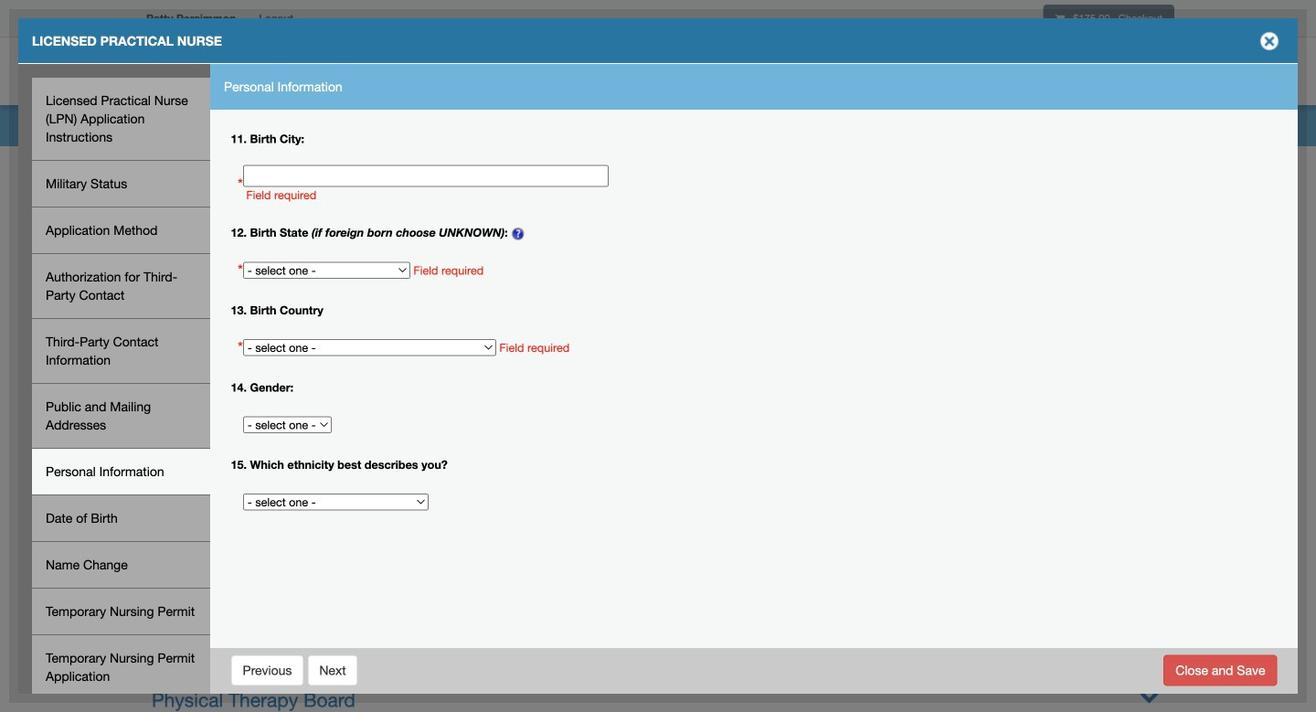 Task type: locate. For each thing, give the bounding box(es) containing it.
None button
[[231, 655, 304, 686], [308, 655, 358, 686], [1164, 655, 1278, 686], [231, 655, 304, 686], [308, 655, 358, 686], [1164, 655, 1278, 686]]

None text field
[[243, 165, 609, 187]]

shopping cart image
[[1056, 13, 1065, 24]]

chevron down image
[[1140, 626, 1159, 646], [1140, 657, 1159, 676], [1140, 687, 1159, 706]]

0 vertical spatial chevron down image
[[1140, 626, 1159, 646]]

1 chevron down image from the top
[[1140, 626, 1159, 646]]

3 chevron down image from the top
[[1140, 687, 1159, 706]]

1 vertical spatial chevron down image
[[1140, 657, 1159, 676]]

2 vertical spatial chevron down image
[[1140, 687, 1159, 706]]



Task type: describe. For each thing, give the bounding box(es) containing it.
illinois department of financial and professional regulation image
[[137, 41, 554, 100]]

if you are foreign born please select 'unknown' in this dropdown. image
[[511, 227, 526, 241]]

close window image
[[1256, 27, 1285, 56]]

2 chevron down image from the top
[[1140, 657, 1159, 676]]



Task type: vqa. For each thing, say whether or not it's contained in the screenshot.
"chevron up" image on the top right of the page
no



